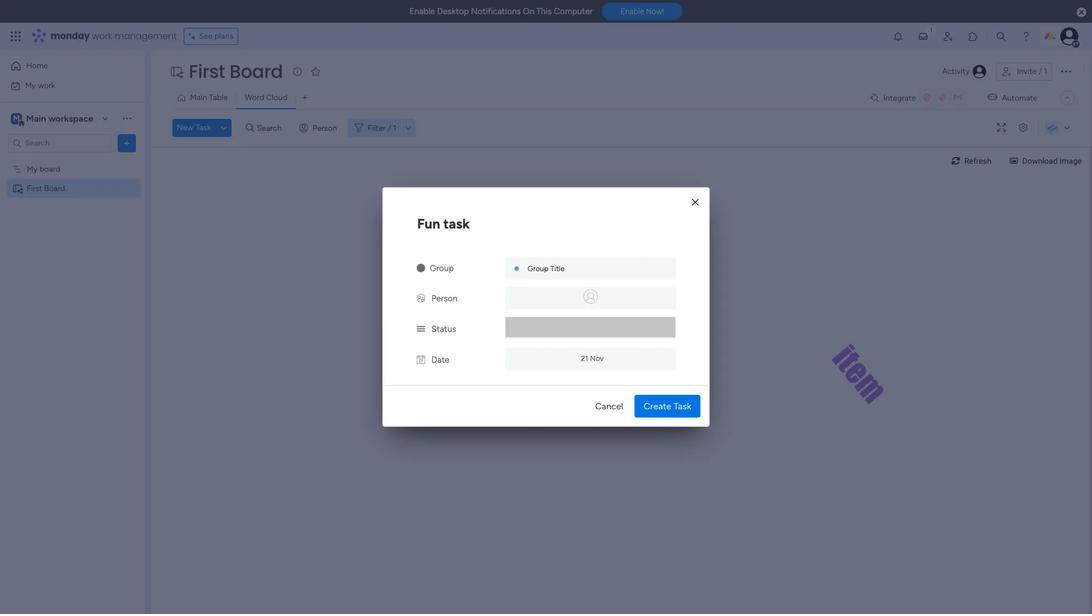 Task type: vqa. For each thing, say whether or not it's contained in the screenshot.
My
yes



Task type: describe. For each thing, give the bounding box(es) containing it.
see plans button
[[184, 28, 238, 45]]

board
[[40, 164, 60, 174]]

create task button
[[635, 395, 701, 418]]

my work
[[25, 80, 55, 90]]

select product image
[[10, 31, 22, 42]]

monday
[[51, 30, 90, 43]]

integrate
[[883, 93, 916, 103]]

word cloud
[[245, 93, 287, 102]]

plans
[[214, 31, 233, 41]]

first inside list box
[[27, 183, 42, 193]]

fun task dialog
[[383, 187, 710, 427]]

invite members image
[[943, 31, 954, 42]]

group title
[[528, 264, 565, 273]]

person inside "fun task" dialog
[[432, 293, 458, 304]]

computer
[[554, 6, 593, 16]]

word cloud button
[[236, 89, 296, 107]]

1 for invite / 1
[[1044, 67, 1047, 76]]

first board inside list box
[[27, 183, 65, 193]]

home
[[26, 61, 48, 71]]

cancel
[[595, 401, 623, 412]]

main workspace
[[26, 113, 93, 124]]

my for my board
[[27, 164, 38, 174]]

filter
[[368, 123, 386, 133]]

apps image
[[968, 31, 979, 42]]

person inside 'popup button'
[[313, 123, 337, 133]]

/ for filter
[[388, 123, 391, 133]]

new task
[[177, 123, 211, 133]]

dapulse close image
[[1077, 7, 1087, 18]]

enable now! button
[[602, 3, 683, 20]]

v2 status image
[[417, 324, 425, 334]]

arrow down image
[[402, 121, 415, 135]]

notifications
[[471, 6, 521, 16]]

on
[[523, 6, 534, 16]]

0 vertical spatial first
[[189, 59, 225, 84]]

task
[[443, 215, 470, 232]]

group for group title
[[528, 264, 549, 273]]

close image
[[692, 198, 699, 207]]

word
[[245, 93, 264, 102]]

1 horizontal spatial board
[[230, 59, 283, 84]]

list box containing my board
[[0, 157, 145, 352]]

this
[[536, 6, 552, 16]]

inbox image
[[918, 31, 929, 42]]

work for monday
[[92, 30, 112, 43]]

my work button
[[7, 77, 122, 95]]

workspace image
[[11, 112, 22, 125]]

dapulse integrations image
[[870, 94, 879, 102]]

jacob simon image
[[1060, 27, 1079, 46]]

fun
[[417, 215, 440, 232]]

notifications image
[[893, 31, 904, 42]]

person button
[[295, 119, 344, 137]]

search everything image
[[996, 31, 1007, 42]]

fun task
[[417, 215, 470, 232]]

now!
[[646, 7, 664, 16]]

invite / 1
[[1017, 67, 1047, 76]]

v2 search image
[[246, 122, 254, 134]]

workspace
[[48, 113, 93, 124]]

status
[[432, 324, 456, 334]]

autopilot image
[[988, 90, 997, 105]]



Task type: locate. For each thing, give the bounding box(es) containing it.
group left title
[[528, 264, 549, 273]]

activity button
[[938, 63, 992, 81]]

/ for invite
[[1039, 67, 1042, 76]]

1 horizontal spatial group
[[528, 264, 549, 273]]

main for main table
[[190, 93, 207, 102]]

monday work management
[[51, 30, 177, 43]]

add to favorites image
[[310, 66, 322, 77]]

my board
[[27, 164, 60, 174]]

angle down image
[[221, 124, 227, 132]]

v2 sun image
[[417, 263, 425, 273]]

task inside new task button
[[196, 123, 211, 133]]

1 vertical spatial main
[[26, 113, 46, 124]]

person right v2 multiple person column image
[[432, 293, 458, 304]]

list box
[[0, 157, 145, 352]]

main left the table
[[190, 93, 207, 102]]

0 horizontal spatial work
[[38, 80, 55, 90]]

0 horizontal spatial task
[[196, 123, 211, 133]]

0 vertical spatial first board
[[189, 59, 283, 84]]

group
[[430, 263, 454, 273], [528, 264, 549, 273]]

my inside list box
[[27, 164, 38, 174]]

new
[[177, 123, 194, 133]]

0 horizontal spatial /
[[388, 123, 391, 133]]

21 nov
[[581, 354, 604, 362]]

my inside my work button
[[25, 80, 36, 90]]

work
[[92, 30, 112, 43], [38, 80, 55, 90]]

enable for enable desktop notifications on this computer
[[409, 6, 435, 16]]

/ right 'filter'
[[388, 123, 391, 133]]

work right monday
[[92, 30, 112, 43]]

v2 multiple person column image
[[417, 293, 425, 304]]

1 inside button
[[1044, 67, 1047, 76]]

1 vertical spatial my
[[27, 164, 38, 174]]

settings image
[[1014, 124, 1033, 132]]

0 horizontal spatial first board
[[27, 183, 65, 193]]

1 vertical spatial person
[[432, 293, 458, 304]]

1 vertical spatial board
[[44, 183, 65, 193]]

enable left the now!
[[621, 7, 644, 16]]

date
[[432, 355, 450, 365]]

0 horizontal spatial main
[[26, 113, 46, 124]]

person left 'filter'
[[313, 123, 337, 133]]

0 horizontal spatial person
[[313, 123, 337, 133]]

0 vertical spatial /
[[1039, 67, 1042, 76]]

enable left 'desktop'
[[409, 6, 435, 16]]

nov
[[590, 354, 604, 362]]

task inside create task 'button'
[[674, 401, 691, 412]]

board down board
[[44, 183, 65, 193]]

invite
[[1017, 67, 1037, 76]]

0 horizontal spatial 1
[[393, 123, 396, 133]]

1 horizontal spatial first
[[189, 59, 225, 84]]

enable now!
[[621, 7, 664, 16]]

1 right invite
[[1044, 67, 1047, 76]]

cancel button
[[586, 395, 632, 418]]

enable desktop notifications on this computer
[[409, 6, 593, 16]]

1 horizontal spatial first board
[[189, 59, 283, 84]]

new task button
[[172, 119, 216, 137]]

work for my
[[38, 80, 55, 90]]

First Board field
[[186, 59, 286, 84]]

0 horizontal spatial board
[[44, 183, 65, 193]]

board
[[230, 59, 283, 84], [44, 183, 65, 193]]

create
[[644, 401, 671, 412]]

1 horizontal spatial /
[[1039, 67, 1042, 76]]

task right create
[[674, 401, 691, 412]]

my
[[25, 80, 36, 90], [27, 164, 38, 174]]

management
[[115, 30, 177, 43]]

first board down my board
[[27, 183, 65, 193]]

table
[[209, 93, 228, 102]]

0 horizontal spatial group
[[430, 263, 454, 273]]

1 vertical spatial /
[[388, 123, 391, 133]]

workspace selection element
[[11, 112, 95, 127]]

dapulse date column image
[[417, 355, 425, 365]]

task for create task
[[674, 401, 691, 412]]

0 vertical spatial my
[[25, 80, 36, 90]]

my for my work
[[25, 80, 36, 90]]

first board up the table
[[189, 59, 283, 84]]

1 horizontal spatial person
[[432, 293, 458, 304]]

work inside button
[[38, 80, 55, 90]]

/ right invite
[[1039, 67, 1042, 76]]

1 left arrow down icon
[[393, 123, 396, 133]]

0 horizontal spatial first
[[27, 183, 42, 193]]

1 horizontal spatial task
[[674, 401, 691, 412]]

1 horizontal spatial main
[[190, 93, 207, 102]]

activity
[[942, 67, 970, 76]]

task for new task
[[196, 123, 211, 133]]

main inside workspace selection element
[[26, 113, 46, 124]]

first
[[189, 59, 225, 84], [27, 183, 42, 193]]

home button
[[7, 57, 122, 75]]

enable inside button
[[621, 7, 644, 16]]

main
[[190, 93, 207, 102], [26, 113, 46, 124]]

show board description image
[[291, 66, 305, 77]]

1 horizontal spatial 1
[[1044, 67, 1047, 76]]

first right shareable board icon
[[27, 183, 42, 193]]

1 vertical spatial first board
[[27, 183, 65, 193]]

first board
[[189, 59, 283, 84], [27, 183, 65, 193]]

add view image
[[303, 94, 307, 102]]

1 image
[[926, 23, 936, 36]]

enable
[[409, 6, 435, 16], [621, 7, 644, 16]]

0 vertical spatial 1
[[1044, 67, 1047, 76]]

Search in workspace field
[[24, 137, 95, 150]]

person
[[313, 123, 337, 133], [432, 293, 458, 304]]

m
[[13, 113, 20, 123]]

first up main table at the left top
[[189, 59, 225, 84]]

main table button
[[172, 89, 236, 107]]

shareable board image
[[170, 65, 183, 79]]

my left board
[[27, 164, 38, 174]]

group right v2 sun image
[[430, 263, 454, 273]]

main table
[[190, 93, 228, 102]]

1 vertical spatial task
[[674, 401, 691, 412]]

work down home
[[38, 80, 55, 90]]

invite / 1 button
[[996, 63, 1052, 81]]

main right workspace image
[[26, 113, 46, 124]]

1 vertical spatial first
[[27, 183, 42, 193]]

1 vertical spatial 1
[[393, 123, 396, 133]]

enable for enable now!
[[621, 7, 644, 16]]

help image
[[1021, 31, 1032, 42]]

0 vertical spatial person
[[313, 123, 337, 133]]

main for main workspace
[[26, 113, 46, 124]]

0 vertical spatial work
[[92, 30, 112, 43]]

open full screen image
[[993, 124, 1011, 132]]

cloud
[[266, 93, 287, 102]]

automate
[[1002, 93, 1038, 103]]

1 vertical spatial work
[[38, 80, 55, 90]]

collapse board header image
[[1063, 93, 1072, 102]]

1 horizontal spatial enable
[[621, 7, 644, 16]]

/ inside invite / 1 button
[[1039, 67, 1042, 76]]

1
[[1044, 67, 1047, 76], [393, 123, 396, 133]]

0 vertical spatial main
[[190, 93, 207, 102]]

shareable board image
[[12, 183, 23, 194]]

0 vertical spatial board
[[230, 59, 283, 84]]

1 for filter / 1
[[393, 123, 396, 133]]

Search field
[[254, 120, 288, 136]]

/
[[1039, 67, 1042, 76], [388, 123, 391, 133]]

title
[[550, 264, 565, 273]]

0 horizontal spatial enable
[[409, 6, 435, 16]]

see
[[199, 31, 213, 41]]

main inside button
[[190, 93, 207, 102]]

see plans
[[199, 31, 233, 41]]

board up word in the top left of the page
[[230, 59, 283, 84]]

task
[[196, 123, 211, 133], [674, 401, 691, 412]]

task right the new
[[196, 123, 211, 133]]

create task
[[644, 401, 691, 412]]

0 vertical spatial task
[[196, 123, 211, 133]]

board inside list box
[[44, 183, 65, 193]]

filter / 1
[[368, 123, 396, 133]]

desktop
[[437, 6, 469, 16]]

group for group
[[430, 263, 454, 273]]

1 horizontal spatial work
[[92, 30, 112, 43]]

my down home
[[25, 80, 36, 90]]

option
[[0, 159, 145, 161]]

21
[[581, 354, 588, 362]]



